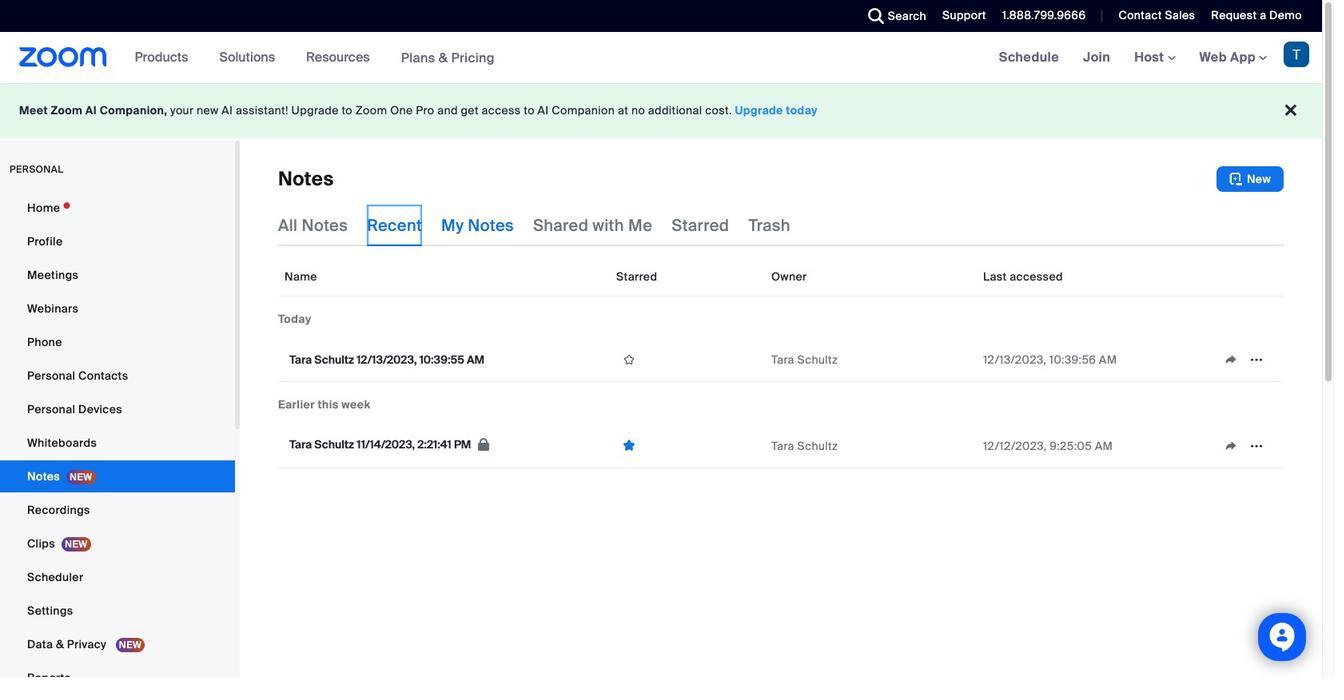 Task type: locate. For each thing, give the bounding box(es) containing it.
1 personal from the top
[[27, 369, 75, 383]]

tara schultz 11/14/2023, 2:21:41 pm starred image
[[617, 438, 642, 453]]

support
[[943, 8, 987, 22]]

notes link
[[0, 461, 235, 493]]

& inside "product information" navigation
[[439, 49, 448, 66]]

12/13/2023, up week
[[357, 353, 417, 367]]

zoom left one
[[356, 103, 387, 118]]

upgrade right cost. at the top
[[735, 103, 784, 118]]

a
[[1260, 8, 1267, 22]]

0 vertical spatial application
[[1219, 348, 1278, 372]]

0 horizontal spatial &
[[56, 637, 64, 652]]

12/13/2023,
[[357, 353, 417, 367], [984, 353, 1047, 367]]

banner containing products
[[0, 32, 1323, 84]]

0 horizontal spatial zoom
[[51, 103, 83, 118]]

1 vertical spatial application
[[1219, 434, 1278, 458]]

upgrade down "product information" navigation
[[292, 103, 339, 118]]

notes up 'recordings'
[[27, 469, 60, 484]]

&
[[439, 49, 448, 66], [56, 637, 64, 652]]

application for 12/13/2023, 10:39:56 am
[[1219, 348, 1278, 372]]

am for 12/12/2023, 9:25:05 am
[[1095, 439, 1113, 453]]

1 horizontal spatial zoom
[[356, 103, 387, 118]]

1 horizontal spatial 12/13/2023,
[[984, 353, 1047, 367]]

tara schultz 11/14/2023, 2:21:41 pm
[[289, 438, 474, 452]]

0 vertical spatial personal
[[27, 369, 75, 383]]

all notes
[[278, 215, 348, 236]]

0 horizontal spatial 12/13/2023,
[[357, 353, 417, 367]]

0 horizontal spatial ai
[[85, 103, 97, 118]]

contact sales link
[[1107, 0, 1200, 32], [1119, 8, 1196, 22]]

tara schultz
[[772, 353, 838, 367], [772, 439, 838, 453]]

my
[[441, 215, 464, 236]]

my notes
[[441, 215, 514, 236]]

2 tara schultz from the top
[[772, 439, 838, 453]]

1 upgrade from the left
[[292, 103, 339, 118]]

& right plans
[[439, 49, 448, 66]]

10:39:55
[[420, 353, 465, 367]]

cost.
[[706, 103, 732, 118]]

2 horizontal spatial ai
[[538, 103, 549, 118]]

starred right me
[[672, 215, 730, 236]]

demo
[[1270, 8, 1303, 22]]

ai left 'companion,'
[[85, 103, 97, 118]]

& for pricing
[[439, 49, 448, 66]]

upgrade
[[292, 103, 339, 118], [735, 103, 784, 118]]

notes
[[278, 166, 334, 191], [302, 215, 348, 236], [468, 215, 514, 236], [27, 469, 60, 484]]

1 horizontal spatial &
[[439, 49, 448, 66]]

& inside the personal menu menu
[[56, 637, 64, 652]]

1 vertical spatial personal
[[27, 402, 75, 417]]

2 application from the top
[[1219, 434, 1278, 458]]

am for 12/13/2023, 10:39:56 am
[[1100, 353, 1118, 367]]

ai left "companion"
[[538, 103, 549, 118]]

no
[[632, 103, 645, 118]]

tara schultz 12/13/2023, 10:39:55 am
[[289, 353, 485, 367]]

your
[[170, 103, 194, 118]]

more options for tara schultz 11/14/2023, 2:21:41 pm image
[[1244, 439, 1270, 453]]

contact
[[1119, 8, 1163, 22]]

owner
[[772, 269, 807, 284]]

schedule
[[999, 49, 1060, 66]]

personal for personal devices
[[27, 402, 75, 417]]

1 horizontal spatial to
[[524, 103, 535, 118]]

2 personal from the top
[[27, 402, 75, 417]]

personal
[[10, 163, 64, 176]]

10:39:56
[[1050, 353, 1097, 367]]

tara inside button
[[289, 438, 312, 452]]

new
[[1247, 172, 1272, 186]]

resources button
[[306, 32, 377, 83]]

12/12/2023, 9:25:05 am
[[984, 439, 1113, 453]]

clips
[[27, 537, 55, 551]]

web
[[1200, 49, 1228, 66]]

plans & pricing link
[[401, 49, 495, 66], [401, 49, 495, 66]]

settings link
[[0, 595, 235, 627]]

support link
[[931, 0, 991, 32], [943, 8, 987, 22]]

clips link
[[0, 528, 235, 560]]

am
[[467, 353, 485, 367], [1100, 353, 1118, 367], [1095, 439, 1113, 453]]

3 ai from the left
[[538, 103, 549, 118]]

1 horizontal spatial upgrade
[[735, 103, 784, 118]]

shared
[[533, 215, 589, 236]]

am right 10:39:55 on the bottom left
[[467, 353, 485, 367]]

plans & pricing
[[401, 49, 495, 66]]

ai right the "new"
[[222, 103, 233, 118]]

0 horizontal spatial upgrade
[[292, 103, 339, 118]]

notes inside notes link
[[27, 469, 60, 484]]

personal devices link
[[0, 393, 235, 425]]

settings
[[27, 604, 73, 618]]

1 vertical spatial tara schultz
[[772, 439, 838, 453]]

application
[[1219, 348, 1278, 372], [1219, 434, 1278, 458]]

accessed
[[1010, 269, 1064, 284]]

last accessed
[[984, 269, 1064, 284]]

& right data
[[56, 637, 64, 652]]

profile link
[[0, 226, 235, 258]]

tabs of all notes page tab list
[[278, 205, 791, 246]]

0 horizontal spatial starred
[[617, 269, 658, 284]]

1 vertical spatial starred
[[617, 269, 658, 284]]

1 horizontal spatial ai
[[222, 103, 233, 118]]

personal
[[27, 369, 75, 383], [27, 402, 75, 417]]

12/13/2023, left '10:39:56'
[[984, 353, 1047, 367]]

request a demo
[[1212, 8, 1303, 22]]

shared with me
[[533, 215, 653, 236]]

to down resources dropdown button
[[342, 103, 353, 118]]

2 ai from the left
[[222, 103, 233, 118]]

1 zoom from the left
[[51, 103, 83, 118]]

with
[[593, 215, 625, 236]]

0 vertical spatial starred
[[672, 215, 730, 236]]

share image
[[1219, 353, 1244, 367]]

web app
[[1200, 49, 1256, 66]]

notes up all notes
[[278, 166, 334, 191]]

12/12/2023,
[[984, 439, 1047, 453]]

personal up whiteboards
[[27, 402, 75, 417]]

home link
[[0, 192, 235, 224]]

am right 9:25:05
[[1095, 439, 1113, 453]]

0 vertical spatial &
[[439, 49, 448, 66]]

at
[[618, 103, 629, 118]]

2 zoom from the left
[[356, 103, 387, 118]]

assistant!
[[236, 103, 289, 118]]

zoom right meet
[[51, 103, 83, 118]]

personal down phone
[[27, 369, 75, 383]]

zoom
[[51, 103, 83, 118], [356, 103, 387, 118]]

meetings
[[27, 268, 79, 282]]

whiteboards
[[27, 436, 97, 450]]

home
[[27, 201, 60, 215]]

1 tara schultz from the top
[[772, 353, 838, 367]]

0 horizontal spatial to
[[342, 103, 353, 118]]

week
[[342, 397, 371, 412]]

starred inside tabs of all notes page "tab list"
[[672, 215, 730, 236]]

tara schultz for 12/12/2023, 9:25:05 am
[[772, 439, 838, 453]]

12/13/2023, inside button
[[357, 353, 417, 367]]

starred down me
[[617, 269, 658, 284]]

to right access
[[524, 103, 535, 118]]

1 vertical spatial &
[[56, 637, 64, 652]]

recordings link
[[0, 494, 235, 526]]

schultz
[[315, 353, 354, 367], [798, 353, 838, 367], [315, 438, 354, 452], [798, 439, 838, 453]]

meet zoom ai companion, footer
[[0, 83, 1323, 138]]

1 horizontal spatial starred
[[672, 215, 730, 236]]

1 12/13/2023, from the left
[[357, 353, 417, 367]]

banner
[[0, 32, 1323, 84]]

am right '10:39:56'
[[1100, 353, 1118, 367]]

1 application from the top
[[1219, 348, 1278, 372]]

request
[[1212, 8, 1257, 22]]

0 vertical spatial tara schultz
[[772, 353, 838, 367]]



Task type: vqa. For each thing, say whether or not it's contained in the screenshot.
Phone "link"
yes



Task type: describe. For each thing, give the bounding box(es) containing it.
all
[[278, 215, 298, 236]]

scheduler link
[[0, 561, 235, 593]]

2 12/13/2023, from the left
[[984, 353, 1047, 367]]

companion
[[552, 103, 615, 118]]

whiteboards link
[[0, 427, 235, 459]]

recent
[[367, 215, 422, 236]]

recordings
[[27, 503, 90, 517]]

app
[[1231, 49, 1256, 66]]

new button
[[1217, 166, 1284, 192]]

plans
[[401, 49, 435, 66]]

schultz inside button
[[315, 438, 354, 452]]

more options for tara schultz 12/13/2023, 10:39:55 am image
[[1244, 353, 1270, 367]]

profile
[[27, 234, 63, 249]]

personal contacts
[[27, 369, 128, 383]]

2 upgrade from the left
[[735, 103, 784, 118]]

& for privacy
[[56, 637, 64, 652]]

upgrade today link
[[735, 103, 818, 118]]

contacts
[[78, 369, 128, 383]]

application for 12/12/2023, 9:25:05 am
[[1219, 434, 1278, 458]]

companion,
[[100, 103, 167, 118]]

one
[[390, 103, 413, 118]]

earlier
[[278, 397, 315, 412]]

webinars
[[27, 301, 79, 316]]

name
[[285, 269, 317, 284]]

me
[[629, 215, 653, 236]]

pricing
[[451, 49, 495, 66]]

get
[[461, 103, 479, 118]]

host
[[1135, 49, 1168, 66]]

tara inside button
[[289, 353, 312, 367]]

share image
[[1219, 439, 1244, 453]]

contact sales
[[1119, 8, 1196, 22]]

access
[[482, 103, 521, 118]]

today
[[278, 312, 312, 326]]

product information navigation
[[123, 32, 507, 84]]

meetings navigation
[[987, 32, 1323, 84]]

and
[[438, 103, 458, 118]]

tara schultz 11/14/2023, 2:21:41 pm button
[[285, 434, 495, 457]]

phone link
[[0, 326, 235, 358]]

phone
[[27, 335, 62, 349]]

meet
[[19, 103, 48, 118]]

data
[[27, 637, 53, 652]]

11/14/2023,
[[357, 438, 415, 452]]

personal devices
[[27, 402, 122, 417]]

trash
[[749, 215, 791, 236]]

search button
[[856, 0, 931, 32]]

meetings link
[[0, 259, 235, 291]]

products
[[135, 49, 188, 66]]

tara schultz for 12/13/2023, 10:39:56 am
[[772, 353, 838, 367]]

profile picture image
[[1284, 42, 1310, 67]]

personal for personal contacts
[[27, 369, 75, 383]]

resources
[[306, 49, 370, 66]]

2:21:41
[[418, 438, 452, 452]]

web app button
[[1200, 49, 1268, 66]]

pro
[[416, 103, 435, 118]]

devices
[[78, 402, 122, 417]]

search
[[888, 9, 927, 23]]

2 to from the left
[[524, 103, 535, 118]]

personal menu menu
[[0, 192, 235, 677]]

1.888.799.9666
[[1003, 8, 1086, 22]]

1 ai from the left
[[85, 103, 97, 118]]

scheduler
[[27, 570, 83, 585]]

notes right all
[[302, 215, 348, 236]]

1 to from the left
[[342, 103, 353, 118]]

am inside button
[[467, 353, 485, 367]]

notes right 'my'
[[468, 215, 514, 236]]

data & privacy
[[27, 637, 109, 652]]

sales
[[1166, 8, 1196, 22]]

privacy
[[67, 637, 106, 652]]

meet zoom ai companion, your new ai assistant! upgrade to zoom one pro and get access to ai companion at no additional cost. upgrade today
[[19, 103, 818, 118]]

schedule link
[[987, 32, 1072, 83]]

join link
[[1072, 32, 1123, 83]]

solutions
[[219, 49, 275, 66]]

9:25:05
[[1050, 439, 1093, 453]]

tara schultz 12/13/2023, 10:39:55 am unstarred image
[[617, 353, 642, 367]]

host button
[[1135, 49, 1176, 66]]

schultz inside button
[[315, 353, 354, 367]]

join
[[1084, 49, 1111, 66]]

webinars link
[[0, 293, 235, 325]]

earlier this week
[[278, 397, 371, 412]]

12/13/2023, 10:39:56 am
[[984, 353, 1118, 367]]

zoom logo image
[[19, 47, 107, 67]]

additional
[[648, 103, 703, 118]]

today
[[786, 103, 818, 118]]

last
[[984, 269, 1007, 284]]

personal contacts link
[[0, 360, 235, 392]]

this
[[318, 397, 339, 412]]

data & privacy link
[[0, 629, 235, 661]]



